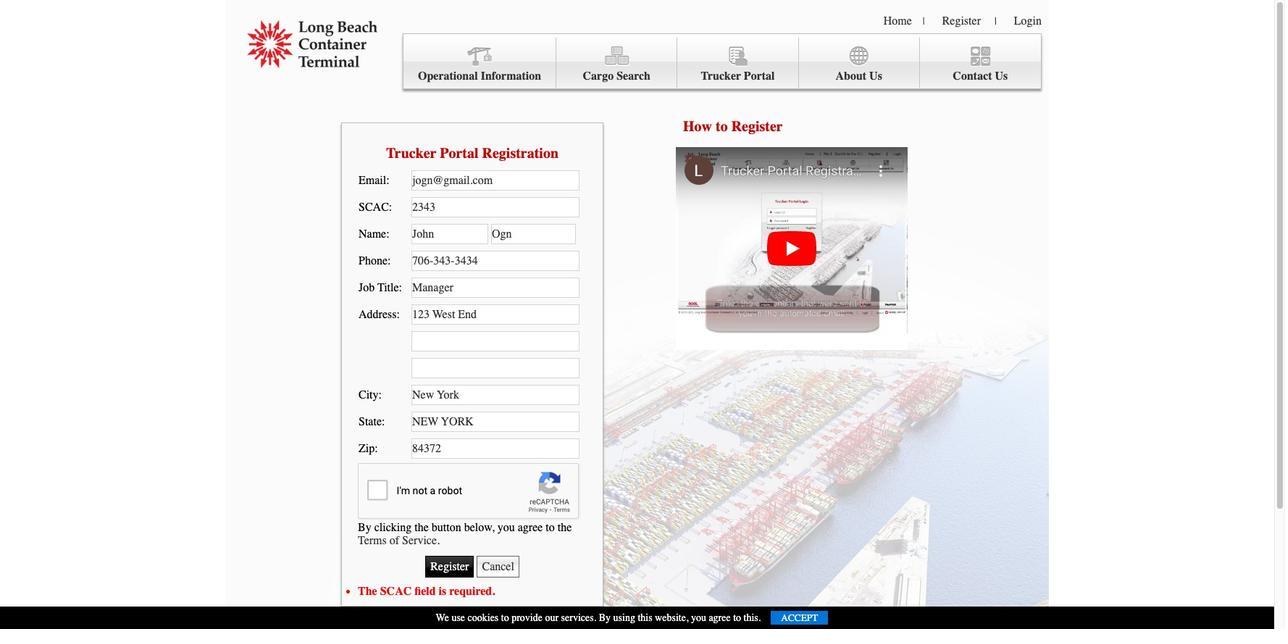 Task type: vqa. For each thing, say whether or not it's contained in the screenshot.
of
yes



Task type: describe. For each thing, give the bounding box(es) containing it.
we use cookies to provide our services. by using this website, you agree to this.
[[436, 612, 761, 624]]

cargo
[[583, 70, 614, 83]]

zip :
[[359, 442, 378, 455]]

home
[[884, 14, 912, 28]]

menu bar containing operational information
[[403, 33, 1042, 89]]

to inside by clicking the button below, you agree to the terms of service .
[[546, 521, 555, 534]]

State text field
[[412, 412, 580, 432]]

search
[[617, 70, 651, 83]]

scac :
[[359, 201, 392, 214]]

registration
[[482, 145, 559, 161]]

this.
[[744, 612, 761, 624]]

1 horizontal spatial register
[[943, 14, 981, 28]]

us for contact us
[[996, 70, 1008, 83]]

service
[[402, 534, 437, 547]]

0 vertical spatial scac
[[359, 201, 389, 214]]

: for address :
[[397, 308, 400, 321]]

terms of service link
[[358, 534, 437, 547]]

home link
[[884, 14, 912, 28]]

trucker portal registration
[[386, 145, 559, 161]]

: for state :
[[382, 415, 385, 428]]

state
[[359, 415, 382, 428]]

: for email :
[[386, 174, 390, 187]]

required.
[[450, 585, 495, 598]]

us for about us
[[870, 70, 883, 83]]

we
[[436, 612, 449, 624]]

accept
[[782, 612, 819, 623]]

cookies
[[468, 612, 499, 624]]

services.
[[561, 612, 597, 624]]

: for phone :
[[388, 254, 391, 267]]

portal for trucker portal
[[744, 70, 775, 83]]

address :
[[359, 308, 400, 321]]

title
[[378, 281, 399, 294]]

name
[[359, 228, 386, 241]]

trucker portal link
[[678, 38, 799, 89]]

operational
[[418, 70, 478, 83]]

Last Name text field
[[491, 224, 576, 244]]

.
[[437, 534, 440, 547]]

about us link
[[799, 38, 920, 89]]

Phone text field
[[412, 251, 580, 271]]

button
[[432, 521, 461, 534]]

Email text field
[[412, 170, 580, 191]]

about us
[[836, 70, 883, 83]]

: right the job at the top left
[[399, 281, 402, 294]]

this
[[638, 612, 653, 624]]

Name text field
[[412, 224, 488, 244]]

address
[[359, 308, 397, 321]]

you inside by clicking the button below, you agree to the terms of service .
[[498, 521, 515, 534]]

login link
[[1015, 14, 1042, 28]]

field
[[415, 585, 436, 598]]

cancel button
[[477, 556, 520, 577]]

: for city :
[[379, 388, 382, 402]]

City text field
[[412, 385, 580, 405]]



Task type: locate. For each thing, give the bounding box(es) containing it.
scac
[[359, 201, 389, 214], [380, 585, 412, 598]]

how to register
[[683, 118, 783, 135]]

2 | from the left
[[995, 15, 997, 28]]

0 horizontal spatial agree
[[518, 521, 543, 534]]

: down city :
[[382, 415, 385, 428]]

1 vertical spatial register
[[732, 118, 783, 135]]

below,
[[464, 521, 495, 534]]

use
[[452, 612, 465, 624]]

terms
[[358, 534, 387, 547]]

contact us
[[953, 70, 1008, 83]]

: for scac :
[[389, 201, 392, 214]]

: for name :
[[386, 228, 390, 241]]

0 vertical spatial agree
[[518, 521, 543, 534]]

portal up email text box
[[440, 145, 479, 161]]

accept button
[[771, 611, 829, 625]]

2 the from the left
[[558, 521, 572, 534]]

1 horizontal spatial us
[[996, 70, 1008, 83]]

agree left "this."
[[709, 612, 731, 624]]

city
[[359, 388, 379, 402]]

: down email :
[[389, 201, 392, 214]]

job
[[359, 281, 375, 294]]

state :
[[359, 415, 385, 428]]

operational information
[[418, 70, 542, 83]]

scac right the on the bottom left of page
[[380, 585, 412, 598]]

Address text field
[[412, 304, 580, 325]]

by left clicking
[[358, 521, 372, 534]]

to
[[716, 118, 728, 135], [546, 521, 555, 534], [501, 612, 509, 624], [734, 612, 741, 624]]

1 vertical spatial trucker
[[386, 145, 437, 161]]

using
[[614, 612, 636, 624]]

cancel
[[482, 560, 514, 573]]

register link
[[943, 14, 981, 28]]

cargo search link
[[557, 38, 678, 89]]

0 horizontal spatial portal
[[440, 145, 479, 161]]

1 vertical spatial you
[[691, 612, 707, 624]]

1 us from the left
[[870, 70, 883, 83]]

agree inside by clicking the button below, you agree to the terms of service .
[[518, 521, 543, 534]]

: down scac :
[[386, 228, 390, 241]]

email :
[[359, 174, 390, 187]]

1 vertical spatial agree
[[709, 612, 731, 624]]

trucker
[[701, 70, 741, 83], [386, 145, 437, 161]]

| right 'home'
[[923, 15, 925, 28]]

: for zip :
[[375, 442, 378, 455]]

| left login link at the top right of page
[[995, 15, 997, 28]]

register down trucker portal
[[732, 118, 783, 135]]

trucker up email :
[[386, 145, 437, 161]]

|
[[923, 15, 925, 28], [995, 15, 997, 28]]

zip
[[359, 442, 375, 455]]

us
[[870, 70, 883, 83], [996, 70, 1008, 83]]

1 the from the left
[[415, 521, 429, 534]]

to left provide
[[501, 612, 509, 624]]

by left the using
[[599, 612, 611, 624]]

None text field
[[412, 331, 580, 352], [412, 358, 580, 378], [412, 331, 580, 352], [412, 358, 580, 378]]

us right contact
[[996, 70, 1008, 83]]

trucker for trucker portal
[[701, 70, 741, 83]]

is
[[439, 585, 447, 598]]

0 vertical spatial portal
[[744, 70, 775, 83]]

portal up how to register
[[744, 70, 775, 83]]

0 horizontal spatial you
[[498, 521, 515, 534]]

trucker for trucker portal registration
[[386, 145, 437, 161]]

None submit
[[426, 556, 474, 577]]

Job Title text field
[[412, 278, 580, 298]]

name :
[[359, 228, 390, 241]]

information
[[481, 70, 542, 83]]

0 vertical spatial trucker
[[701, 70, 741, 83]]

register
[[943, 14, 981, 28], [732, 118, 783, 135]]

contact
[[953, 70, 993, 83]]

0 horizontal spatial register
[[732, 118, 783, 135]]

0 horizontal spatial trucker
[[386, 145, 437, 161]]

: down title
[[397, 308, 400, 321]]

about
[[836, 70, 867, 83]]

register up contact us link
[[943, 14, 981, 28]]

agree up cancel 'button'
[[518, 521, 543, 534]]

the scac field is required.
[[358, 585, 495, 598]]

login
[[1015, 14, 1042, 28]]

1 vertical spatial scac
[[380, 585, 412, 598]]

1 horizontal spatial you
[[691, 612, 707, 624]]

to left "this."
[[734, 612, 741, 624]]

menu bar
[[403, 33, 1042, 89]]

by clicking the button below, you agree to the terms of service .
[[358, 521, 572, 547]]

1 horizontal spatial trucker
[[701, 70, 741, 83]]

: down 'state :'
[[375, 442, 378, 455]]

city :
[[359, 388, 382, 402]]

by inside by clicking the button below, you agree to the terms of service .
[[358, 521, 372, 534]]

0 vertical spatial register
[[943, 14, 981, 28]]

1 horizontal spatial |
[[995, 15, 997, 28]]

you
[[498, 521, 515, 534], [691, 612, 707, 624]]

of
[[390, 534, 399, 547]]

1 | from the left
[[923, 15, 925, 28]]

provide
[[512, 612, 543, 624]]

:
[[386, 174, 390, 187], [389, 201, 392, 214], [386, 228, 390, 241], [388, 254, 391, 267], [399, 281, 402, 294], [397, 308, 400, 321], [379, 388, 382, 402], [382, 415, 385, 428], [375, 442, 378, 455]]

phone
[[359, 254, 388, 267]]

us right about
[[870, 70, 883, 83]]

1 horizontal spatial by
[[599, 612, 611, 624]]

1 horizontal spatial portal
[[744, 70, 775, 83]]

phone :
[[359, 254, 391, 267]]

2 us from the left
[[996, 70, 1008, 83]]

contact us link
[[920, 38, 1041, 89]]

0 horizontal spatial the
[[415, 521, 429, 534]]

email
[[359, 174, 386, 187]]

scac up "name :"
[[359, 201, 389, 214]]

the
[[415, 521, 429, 534], [558, 521, 572, 534]]

clicking
[[374, 521, 412, 534]]

by
[[358, 521, 372, 534], [599, 612, 611, 624]]

1 horizontal spatial the
[[558, 521, 572, 534]]

job title :
[[359, 281, 402, 294]]

to right below, on the bottom left of page
[[546, 521, 555, 534]]

Zip text field
[[412, 438, 580, 459]]

0 horizontal spatial |
[[923, 15, 925, 28]]

website,
[[655, 612, 689, 624]]

1 vertical spatial portal
[[440, 145, 479, 161]]

to right the how
[[716, 118, 728, 135]]

: up scac :
[[386, 174, 390, 187]]

agree
[[518, 521, 543, 534], [709, 612, 731, 624]]

0 horizontal spatial us
[[870, 70, 883, 83]]

the
[[358, 585, 377, 598]]

cargo search
[[583, 70, 651, 83]]

0 vertical spatial you
[[498, 521, 515, 534]]

our
[[545, 612, 559, 624]]

0 horizontal spatial by
[[358, 521, 372, 534]]

you right below, on the bottom left of page
[[498, 521, 515, 534]]

1 vertical spatial by
[[599, 612, 611, 624]]

SCAC text field
[[412, 197, 580, 217]]

how
[[683, 118, 712, 135]]

: up title
[[388, 254, 391, 267]]

trucker portal
[[701, 70, 775, 83]]

: up 'state :'
[[379, 388, 382, 402]]

0 vertical spatial by
[[358, 521, 372, 534]]

1 horizontal spatial agree
[[709, 612, 731, 624]]

trucker up how to register
[[701, 70, 741, 83]]

you right website,
[[691, 612, 707, 624]]

portal for trucker portal registration
[[440, 145, 479, 161]]

portal
[[744, 70, 775, 83], [440, 145, 479, 161]]

operational information link
[[404, 38, 557, 89]]



